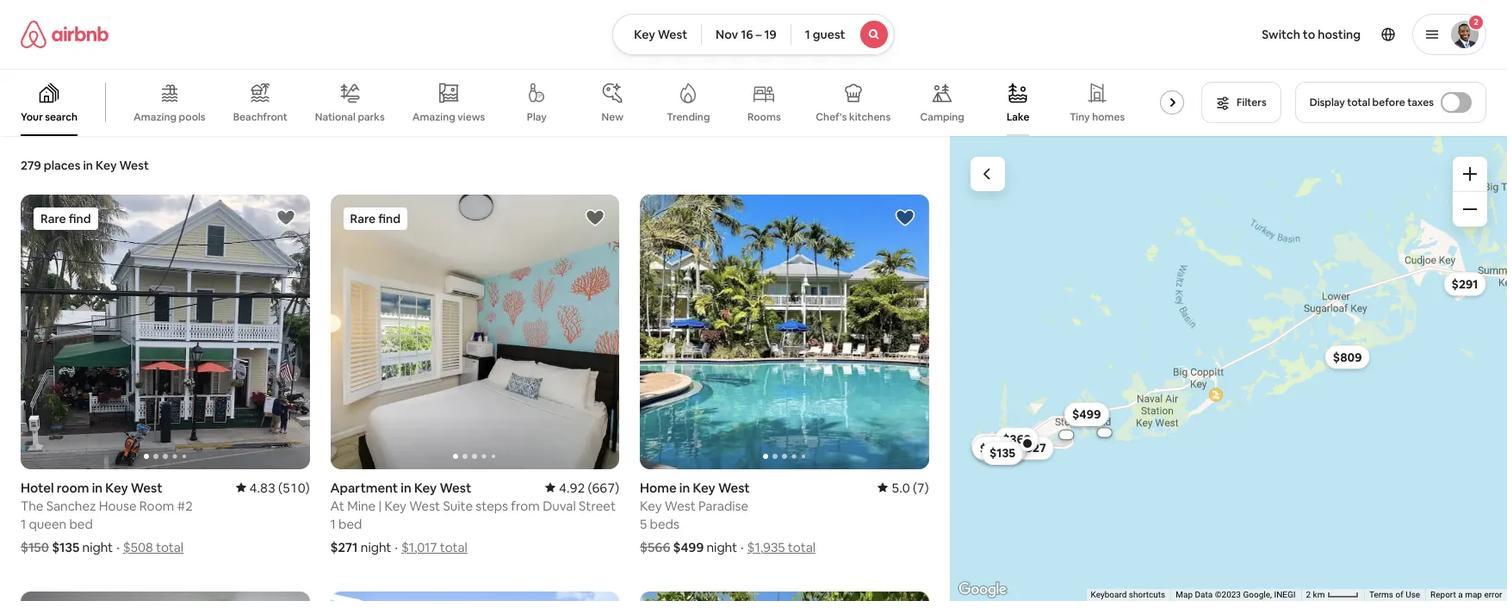 Task type: locate. For each thing, give the bounding box(es) containing it.
2 for 2
[[1474, 16, 1479, 28]]

west left the nov
[[658, 27, 687, 42]]

· inside the home in key west key west paradise 5 beds $566 $499 night · $1,935 total
[[741, 539, 744, 555]]

2 horizontal spatial 1
[[805, 27, 810, 42]]

· left $508
[[116, 539, 119, 555]]

2 night from the left
[[361, 539, 391, 555]]

2 horizontal spatial ·
[[741, 539, 744, 555]]

0 horizontal spatial 1
[[21, 516, 26, 532]]

1 inside button
[[805, 27, 810, 42]]

0 horizontal spatial $135
[[52, 539, 80, 555]]

filters button
[[1202, 82, 1281, 123]]

1
[[805, 27, 810, 42], [21, 516, 26, 532], [330, 516, 336, 532]]

key right "|"
[[385, 498, 407, 514]]

$566
[[640, 539, 670, 555]]

west up beds
[[665, 498, 696, 514]]

zoom in image
[[1462, 167, 1476, 181]]

a
[[1458, 590, 1463, 600]]

$1,935
[[747, 539, 785, 555]]

1 horizontal spatial amazing
[[412, 110, 455, 124]]

$1,310
[[978, 438, 1014, 453]]

beachfront
[[233, 110, 288, 124]]

night left $508
[[82, 539, 113, 555]]

0 horizontal spatial amazing
[[133, 110, 177, 124]]

1 guest button
[[791, 14, 895, 55]]

bed down "mine"
[[338, 516, 362, 532]]

the
[[21, 498, 43, 514]]

2
[[1474, 16, 1479, 28], [1306, 590, 1311, 600]]

night
[[82, 539, 113, 555], [361, 539, 391, 555], [707, 539, 737, 555]]

error
[[1484, 590, 1502, 600]]

1 down the at
[[330, 516, 336, 532]]

$135 button
[[981, 441, 1023, 465]]

2 horizontal spatial night
[[707, 539, 737, 555]]

4.83 out of 5 average rating,  510 reviews image
[[236, 480, 310, 496]]

key up paradise
[[693, 480, 716, 496]]

west
[[658, 27, 687, 42], [119, 158, 149, 173], [131, 480, 162, 496], [440, 480, 471, 496], [718, 480, 750, 496], [409, 498, 440, 514], [665, 498, 696, 514]]

in right the apartment at bottom left
[[401, 480, 412, 496]]

house
[[99, 498, 136, 514]]

1 · from the left
[[116, 539, 119, 555]]

(667)
[[588, 480, 619, 496]]

new
[[602, 110, 624, 124]]

google map
showing 24 stays. region
[[950, 136, 1507, 601]]

amazing
[[412, 110, 455, 124], [133, 110, 177, 124]]

total right $1,935
[[788, 539, 816, 555]]

parks
[[358, 110, 385, 124]]

home in key west key west paradise 5 beds $566 $499 night · $1,935 total
[[640, 480, 816, 555]]

2 inside button
[[1306, 590, 1311, 600]]

west up room
[[131, 480, 162, 496]]

None search field
[[613, 14, 895, 55]]

$1,310 button
[[971, 434, 1022, 458]]

0 horizontal spatial night
[[82, 539, 113, 555]]

report a map error
[[1430, 590, 1502, 600]]

1 vertical spatial $271
[[330, 539, 358, 555]]

amazing left views
[[412, 110, 455, 124]]

views
[[458, 110, 485, 124]]

total right $508
[[156, 539, 184, 555]]

1 horizontal spatial $135
[[989, 445, 1015, 461]]

0 horizontal spatial 2
[[1306, 590, 1311, 600]]

key right places
[[96, 158, 117, 173]]

· inside the apartment in key west at mine | key west suite steps from duval street 1 bed $271 night · $1,017 total
[[395, 539, 398, 555]]

3 night from the left
[[707, 539, 737, 555]]

1 horizontal spatial 2
[[1474, 16, 1479, 28]]

km
[[1313, 590, 1325, 600]]

bed down sanchez
[[69, 516, 93, 532]]

in inside the home in key west key west paradise 5 beds $566 $499 night · $1,935 total
[[679, 480, 690, 496]]

$499
[[1071, 406, 1100, 422], [1072, 407, 1101, 422], [673, 539, 704, 555]]

· left $1,935
[[741, 539, 744, 555]]

use
[[1405, 590, 1420, 600]]

$1,017
[[401, 539, 437, 555]]

1 horizontal spatial ·
[[395, 539, 398, 555]]

$499 inside the home in key west key west paradise 5 beds $566 $499 night · $1,935 total
[[673, 539, 704, 555]]

$135
[[989, 445, 1015, 461], [52, 539, 80, 555]]

0 vertical spatial $135
[[989, 445, 1015, 461]]

·
[[116, 539, 119, 555], [395, 539, 398, 555], [741, 539, 744, 555]]

$369 button
[[994, 427, 1038, 452]]

key left the nov
[[634, 27, 655, 42]]

0 horizontal spatial bed
[[69, 516, 93, 532]]

west inside hotel room in key west the sanchez house room #2 1 queen bed $150 $135 night · $508 total
[[131, 480, 162, 496]]

· left $1,017
[[395, 539, 398, 555]]

group
[[0, 69, 1201, 136], [21, 195, 310, 469], [330, 195, 619, 469], [640, 195, 929, 469]]

pools
[[179, 110, 206, 124]]

total right $1,017
[[440, 539, 468, 555]]

5.0 (7)
[[892, 480, 929, 496]]

in right 'room'
[[92, 480, 103, 496]]

west down 'amazing pools'
[[119, 158, 149, 173]]

key up house
[[105, 480, 128, 496]]

0 horizontal spatial ·
[[116, 539, 119, 555]]

$499 button
[[1064, 402, 1108, 426], [1064, 402, 1108, 427]]

1 bed from the left
[[69, 516, 93, 532]]

lake
[[1007, 110, 1030, 124]]

2 km
[[1306, 590, 1327, 600]]

$809
[[1332, 349, 1362, 365]]

0 horizontal spatial $271
[[330, 539, 358, 555]]

keyboard
[[1090, 590, 1126, 600]]

1 horizontal spatial night
[[361, 539, 391, 555]]

tiny homes
[[1070, 110, 1125, 124]]

west left suite
[[409, 498, 440, 514]]

total inside hotel room in key west the sanchez house room #2 1 queen bed $150 $135 night · $508 total
[[156, 539, 184, 555]]

play
[[527, 110, 547, 124]]

terms of use
[[1369, 590, 1420, 600]]

queen
[[29, 516, 66, 532]]

display total before taxes button
[[1295, 82, 1487, 123]]

0 vertical spatial $271
[[979, 441, 1005, 456]]

1 vertical spatial 2
[[1306, 590, 1311, 600]]

night down paradise
[[707, 539, 737, 555]]

0 vertical spatial 2
[[1474, 16, 1479, 28]]

map
[[1175, 590, 1192, 600]]

key up $1,017
[[414, 480, 437, 496]]

night down "|"
[[361, 539, 391, 555]]

total left before
[[1347, 96, 1370, 109]]

(7)
[[913, 480, 929, 496]]

1 horizontal spatial 1
[[330, 516, 336, 532]]

$369
[[1002, 432, 1031, 447]]

from
[[511, 498, 540, 514]]

national parks
[[315, 110, 385, 124]]

1 inside hotel room in key west the sanchez house room #2 1 queen bed $150 $135 night · $508 total
[[21, 516, 26, 532]]

amazing left pools
[[133, 110, 177, 124]]

map data ©2023 google, inegi
[[1175, 590, 1295, 600]]

total inside button
[[1347, 96, 1370, 109]]

apartment in key west at mine | key west suite steps from duval street 1 bed $271 night · $1,017 total
[[330, 480, 616, 555]]

hosting
[[1318, 27, 1361, 42]]

$369 $689
[[989, 432, 1031, 458]]

$1,271 button
[[976, 440, 1026, 464]]

group for home in key west key west paradise 5 beds $566 $499 night · $1,935 total
[[640, 195, 929, 469]]

1 vertical spatial $135
[[52, 539, 80, 555]]

west up paradise
[[718, 480, 750, 496]]

group for hotel room in key west the sanchez house room #2 1 queen bed $150 $135 night · $508 total
[[21, 195, 310, 469]]

room
[[139, 498, 174, 514]]

#2
[[177, 498, 193, 514]]

$271 inside button
[[979, 441, 1005, 456]]

total
[[1347, 96, 1370, 109], [156, 539, 184, 555], [440, 539, 468, 555], [788, 539, 816, 555]]

$508
[[123, 539, 153, 555]]

search
[[45, 110, 77, 124]]

$271
[[979, 441, 1005, 456], [330, 539, 358, 555]]

279 places in key west
[[21, 158, 149, 173]]

2 bed from the left
[[338, 516, 362, 532]]

1 down the
[[21, 516, 26, 532]]

$1,048 button
[[973, 436, 1026, 460]]

1 horizontal spatial $271
[[979, 441, 1005, 456]]

1 left guest on the top of the page
[[805, 27, 810, 42]]

3 · from the left
[[741, 539, 744, 555]]

add to wishlist: home in key west image
[[894, 208, 915, 228]]

$689
[[989, 442, 1018, 458]]

amazing views
[[412, 110, 485, 124]]

inegi
[[1274, 590, 1295, 600]]

in right home
[[679, 480, 690, 496]]

your
[[21, 110, 43, 124]]

2 inside "dropdown button"
[[1474, 16, 1479, 28]]

amazing pools
[[133, 110, 206, 124]]

profile element
[[915, 0, 1487, 69]]

1 horizontal spatial bed
[[338, 516, 362, 532]]

group containing national parks
[[0, 69, 1201, 136]]

2 · from the left
[[395, 539, 398, 555]]

$1,017 total button
[[401, 539, 468, 555]]

key
[[634, 27, 655, 42], [96, 158, 117, 173], [105, 480, 128, 496], [414, 480, 437, 496], [693, 480, 716, 496], [385, 498, 407, 514], [640, 498, 662, 514]]

1 night from the left
[[82, 539, 113, 555]]



Task type: vqa. For each thing, say whether or not it's contained in the screenshot.
the leftmost saved
no



Task type: describe. For each thing, give the bounding box(es) containing it.
apartment
[[330, 480, 398, 496]]

$291 button
[[1443, 272, 1486, 296]]

switch
[[1262, 27, 1300, 42]]

keyboard shortcuts button
[[1090, 589, 1165, 601]]

chef's
[[816, 110, 847, 124]]

guest
[[813, 27, 845, 42]]

$271 inside the apartment in key west at mine | key west suite steps from duval street 1 bed $271 night · $1,017 total
[[330, 539, 358, 555]]

in inside the apartment in key west at mine | key west suite steps from duval street 1 bed $271 night · $1,017 total
[[401, 480, 412, 496]]

west inside "button"
[[658, 27, 687, 42]]

home
[[640, 480, 677, 496]]

–
[[756, 27, 762, 42]]

add to wishlist: apartment in key west image
[[585, 208, 605, 228]]

$1,048
[[981, 440, 1018, 456]]

2 km button
[[1301, 589, 1364, 601]]

keyboard shortcuts
[[1090, 590, 1165, 600]]

$327 button
[[1010, 436, 1053, 460]]

$689 button
[[981, 438, 1025, 462]]

camping
[[920, 110, 965, 124]]

amazing for amazing views
[[412, 110, 455, 124]]

mine
[[347, 498, 376, 514]]

shortcuts
[[1129, 590, 1165, 600]]

4.92
[[559, 480, 585, 496]]

$135 inside hotel room in key west the sanchez house room #2 1 queen bed $150 $135 night · $508 total
[[52, 539, 80, 555]]

total inside the apartment in key west at mine | key west suite steps from duval street 1 bed $271 night · $1,017 total
[[440, 539, 468, 555]]

2 for 2 km
[[1306, 590, 1311, 600]]

cabins
[[1160, 110, 1194, 124]]

key inside hotel room in key west the sanchez house room #2 1 queen bed $150 $135 night · $508 total
[[105, 480, 128, 496]]

suite
[[443, 498, 473, 514]]

beds
[[650, 516, 679, 532]]

duval
[[543, 498, 576, 514]]

taxes
[[1408, 96, 1434, 109]]

map
[[1465, 590, 1482, 600]]

homes
[[1092, 110, 1125, 124]]

filters
[[1237, 96, 1267, 109]]

rooms
[[748, 110, 781, 124]]

1 inside the apartment in key west at mine | key west suite steps from duval street 1 bed $271 night · $1,017 total
[[330, 516, 336, 532]]

trending
[[667, 110, 710, 124]]

steps
[[476, 498, 508, 514]]

4.83
[[249, 480, 275, 496]]

group for apartment in key west at mine | key west suite steps from duval street 1 bed $271 night · $1,017 total
[[330, 195, 619, 469]]

$150
[[21, 539, 49, 555]]

nov 16 – 19 button
[[701, 14, 791, 55]]

hotel room in key west the sanchez house room #2 1 queen bed $150 $135 night · $508 total
[[21, 480, 193, 555]]

google image
[[954, 579, 1011, 601]]

bed inside the apartment in key west at mine | key west suite steps from duval street 1 bed $271 night · $1,017 total
[[338, 516, 362, 532]]

key west
[[634, 27, 687, 42]]

· inside hotel room in key west the sanchez house room #2 1 queen bed $150 $135 night · $508 total
[[116, 539, 119, 555]]

4.92 out of 5 average rating,  667 reviews image
[[545, 480, 619, 496]]

nov 16 – 19
[[716, 27, 777, 42]]

tiny
[[1070, 110, 1090, 124]]

room
[[57, 480, 89, 496]]

kitchens
[[849, 110, 891, 124]]

hotel
[[21, 480, 54, 496]]

zoom out image
[[1462, 202, 1476, 216]]

key inside "button"
[[634, 27, 655, 42]]

$508 total button
[[123, 539, 184, 555]]

places
[[44, 158, 80, 173]]

$291
[[1451, 276, 1478, 292]]

none search field containing key west
[[613, 14, 895, 55]]

switch to hosting
[[1262, 27, 1361, 42]]

279
[[21, 158, 41, 173]]

$271 button
[[972, 436, 1013, 460]]

$135 inside button
[[989, 445, 1015, 461]]

4.83 (510)
[[249, 480, 310, 496]]

key down home
[[640, 498, 662, 514]]

google,
[[1243, 590, 1272, 600]]

1 guest
[[805, 27, 845, 42]]

in right places
[[83, 158, 93, 173]]

before
[[1373, 96, 1405, 109]]

at
[[330, 498, 344, 514]]

2 button
[[1413, 14, 1487, 55]]

paradise
[[699, 498, 749, 514]]

amazing for amazing pools
[[133, 110, 177, 124]]

night inside the home in key west key west paradise 5 beds $566 $499 night · $1,935 total
[[707, 539, 737, 555]]

data
[[1195, 590, 1212, 600]]

(510)
[[278, 480, 310, 496]]

©2023
[[1215, 590, 1241, 600]]

16
[[741, 27, 753, 42]]

night inside hotel room in key west the sanchez house room #2 1 queen bed $150 $135 night · $508 total
[[82, 539, 113, 555]]

night inside the apartment in key west at mine | key west suite steps from duval street 1 bed $271 night · $1,017 total
[[361, 539, 391, 555]]

5.0
[[892, 480, 910, 496]]

$327
[[1018, 440, 1046, 456]]

report a map error link
[[1430, 590, 1502, 600]]

add to wishlist: hotel room in key west image
[[275, 208, 296, 228]]

report
[[1430, 590, 1456, 600]]

west up suite
[[440, 480, 471, 496]]

|
[[378, 498, 382, 514]]

$1,935 total button
[[747, 539, 816, 555]]

5.0 out of 5 average rating,  7 reviews image
[[878, 480, 929, 496]]

in inside hotel room in key west the sanchez house room #2 1 queen bed $150 $135 night · $508 total
[[92, 480, 103, 496]]

national
[[315, 110, 356, 124]]

terms of use link
[[1369, 590, 1420, 600]]

key west button
[[613, 14, 702, 55]]

chef's kitchens
[[816, 110, 891, 124]]

display
[[1310, 96, 1345, 109]]

bed inside hotel room in key west the sanchez house room #2 1 queen bed $150 $135 night · $508 total
[[69, 516, 93, 532]]

19
[[764, 27, 777, 42]]

of
[[1395, 590, 1403, 600]]

total inside the home in key west key west paradise 5 beds $566 $499 night · $1,935 total
[[788, 539, 816, 555]]

sanchez
[[46, 498, 96, 514]]



